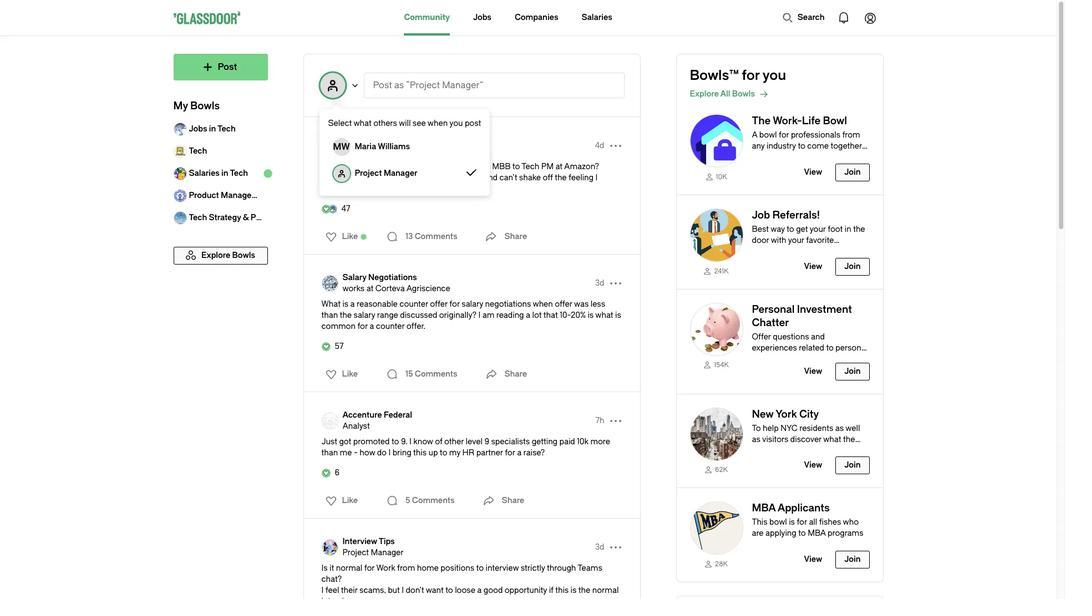 Task type: locate. For each thing, give the bounding box(es) containing it.
to right the positions
[[476, 564, 484, 573]]

image for post author image left w
[[322, 138, 338, 154]]

and inside what are your thoughts on post-mba to <2 yrs mbb to tech pm at amazon? i had a chance to join this role ~2 years ago, and can't shake off the feeling i "wasted" 2 years in terms of comp trajectory
[[484, 173, 498, 183]]

this right if
[[555, 586, 569, 595]]

discover
[[791, 435, 822, 444]]

"project
[[406, 80, 440, 90]]

m
[[333, 141, 341, 152]]

what up city
[[823, 435, 841, 444]]

bowls inside explore all bowls link
[[732, 89, 755, 99]]

counter down range
[[376, 322, 405, 331]]

0 vertical spatial share
[[505, 232, 527, 241]]

0 vertical spatial of
[[797, 164, 804, 173]]

york
[[776, 408, 797, 420]]

i left the "am"
[[479, 311, 481, 320]]

15 comments
[[406, 370, 457, 379]]

see
[[413, 119, 426, 128]]

toogle identity element
[[333, 138, 350, 156]]

1 vertical spatial are
[[752, 529, 764, 538]]

range
[[377, 311, 398, 320]]

negotiations
[[485, 300, 531, 309]]

consulting down opportunities
[[404, 146, 444, 156]]

2 vertical spatial at
[[367, 284, 374, 293]]

the right the 'off'
[[555, 173, 567, 183]]

at up reasonable
[[367, 284, 374, 293]]

the inside the work-life bowl a bowl for professionals from any industry to come together and discuss the day-to-day happenings of work-life.
[[798, 153, 810, 162]]

1 like from the top
[[342, 232, 358, 241]]

you up explore all bowls link
[[763, 68, 786, 83]]

0 vertical spatial are
[[343, 162, 354, 171]]

2 works from the top
[[343, 284, 365, 293]]

at inside salary negotiations works at corteva agriscience
[[367, 284, 374, 293]]

interview down the "feel"
[[322, 597, 355, 599]]

to inside mba applicants this bowl is for all fishes who are applying to mba programs
[[798, 529, 806, 538]]

like button for accenture
[[319, 492, 361, 510]]

years up trajectory at the left of the page
[[445, 173, 464, 183]]

1 horizontal spatial of
[[435, 437, 443, 447]]

10-
[[560, 311, 571, 320]]

join
[[386, 173, 400, 183]]

1 horizontal spatial jobs
[[473, 13, 492, 22]]

tech strategy & product
[[189, 213, 281, 222]]

scams,
[[360, 586, 386, 595]]

1 vertical spatial bowls
[[190, 100, 220, 112]]

0 horizontal spatial are
[[343, 162, 354, 171]]

salary down reasonable
[[354, 311, 375, 320]]

this down know at the bottom
[[413, 448, 427, 458]]

years right 2
[[363, 184, 382, 194]]

like for salary
[[342, 370, 358, 379]]

1 3d link from the top
[[595, 278, 604, 289]]

2 like button from the top
[[319, 366, 361, 383]]

salaries for salaries in tech
[[189, 169, 220, 178]]

tech
[[218, 124, 236, 134], [189, 146, 207, 156], [522, 162, 539, 171], [230, 169, 248, 178], [189, 213, 207, 222]]

like for accenture
[[342, 496, 358, 505]]

1 vertical spatial from
[[397, 564, 415, 573]]

0 horizontal spatial jobs
[[189, 124, 207, 134]]

project inside menu item
[[355, 169, 382, 178]]

0 vertical spatial what
[[354, 119, 372, 128]]

mba down all
[[808, 529, 826, 538]]

partner
[[476, 448, 503, 458]]

what down less
[[596, 311, 613, 320]]

when up "lot" at bottom
[[533, 300, 553, 309]]

to
[[798, 141, 806, 151], [460, 162, 468, 171], [513, 162, 520, 171], [377, 173, 384, 183], [826, 343, 834, 353], [392, 437, 399, 447], [861, 446, 868, 455], [440, 448, 447, 458], [798, 529, 806, 538], [476, 564, 484, 573], [446, 586, 453, 595]]

1 vertical spatial like
[[342, 370, 358, 379]]

the inside what are your thoughts on post-mba to <2 yrs mbb to tech pm at amazon? i had a chance to join this role ~2 years ago, and can't shake off the feeling i "wasted" 2 years in terms of comp trajectory
[[555, 173, 567, 183]]

1 vertical spatial project
[[343, 548, 369, 558]]

bowls up jobs in tech
[[190, 100, 220, 112]]

offer.
[[407, 322, 426, 331]]

interview up good
[[486, 564, 519, 573]]

5 image for bowl image from the top
[[690, 502, 743, 555]]

1 image for post author image from the top
[[322, 138, 338, 154]]

to-
[[828, 153, 839, 162]]

jobs down my bowls
[[189, 124, 207, 134]]

2 vertical spatial share
[[502, 496, 524, 505]]

works down salary at the left
[[343, 284, 365, 293]]

agriscience
[[406, 284, 450, 293]]

of up up
[[435, 437, 443, 447]]

in up tech link
[[209, 124, 216, 134]]

tech link
[[173, 140, 268, 163]]

accenture
[[343, 411, 382, 420]]

3 image for post author image from the top
[[322, 413, 338, 429]]

salaries for salaries
[[582, 13, 612, 22]]

2 horizontal spatial as
[[835, 424, 844, 433]]

the down teams
[[579, 586, 590, 595]]

0 horizontal spatial consulting
[[343, 135, 384, 145]]

comments
[[415, 232, 457, 241], [415, 370, 457, 379], [412, 496, 455, 505]]

i right 'do'
[[389, 448, 391, 458]]

1 horizontal spatial consulting
[[404, 146, 444, 156]]

is inside mba applicants this bowl is for all fishes who are applying to mba programs
[[789, 518, 795, 527]]

2 horizontal spatial of
[[797, 164, 804, 173]]

2 like from the top
[[342, 370, 358, 379]]

1 horizontal spatial when
[[533, 300, 553, 309]]

bowl
[[823, 115, 847, 127]]

what for what are your thoughts on post-mba to <2 yrs mbb to tech pm at amazon? i had a chance to join this role ~2 years ago, and can't shake off the feeling i "wasted" 2 years in terms of comp trajectory
[[322, 162, 341, 171]]

for inside the work-life bowl a bowl for professionals from any industry to come together and discuss the day-to-day happenings of work-life.
[[779, 130, 789, 140]]

like button down 47
[[319, 228, 361, 246]]

0 horizontal spatial from
[[397, 564, 415, 573]]

62k
[[715, 466, 728, 474]]

3 like from the top
[[342, 496, 358, 505]]

through
[[547, 564, 576, 573]]

1 vertical spatial salaries
[[189, 169, 220, 178]]

for up the originally?
[[450, 300, 460, 309]]

comments right 13
[[415, 232, 457, 241]]

0 horizontal spatial offer
[[430, 300, 448, 309]]

works inside salary negotiations works at corteva agriscience
[[343, 284, 365, 293]]

than inside what is a reasonable counter offer for salary negotiations when offer was less than the salary range discussed originally? i am reading a lot that 10-20% is what is common for a counter offer.
[[322, 311, 338, 320]]

like up interview on the bottom left of page
[[342, 496, 358, 505]]

like down 47
[[342, 232, 358, 241]]

most
[[780, 446, 799, 455]]

2 image for bowl image from the top
[[690, 208, 743, 262]]

0 vertical spatial product
[[189, 191, 219, 200]]

feel
[[326, 586, 339, 595]]

2 vertical spatial like
[[342, 496, 358, 505]]

product management
[[189, 191, 272, 200]]

tech up the "shake"
[[522, 162, 539, 171]]

work-
[[773, 115, 802, 127]]

0 vertical spatial works
[[343, 146, 365, 156]]

the left day-
[[798, 153, 810, 162]]

1 vertical spatial like button
[[319, 366, 361, 383]]

0 horizontal spatial years
[[363, 184, 382, 194]]

1 vertical spatial comments
[[415, 370, 457, 379]]

1 horizontal spatial in
[[221, 169, 228, 178]]

0 vertical spatial at
[[367, 146, 374, 156]]

a down specialists
[[517, 448, 522, 458]]

for inside mba applicants this bowl is for all fishes who are applying to mba programs
[[797, 518, 807, 527]]

0 vertical spatial from
[[842, 130, 860, 140]]

1 horizontal spatial what
[[596, 311, 613, 320]]

0 vertical spatial jobs
[[473, 13, 492, 22]]

the up "common"
[[340, 311, 352, 320]]

0 horizontal spatial as
[[394, 80, 404, 90]]

1 vertical spatial 3d
[[595, 543, 604, 552]]

normal right it
[[336, 564, 362, 573]]

this inside what are your thoughts on post-mba to <2 yrs mbb to tech pm at amazon? i had a chance to join this role ~2 years ago, and can't shake off the feeling i "wasted" 2 years in terms of comp trajectory
[[402, 173, 415, 183]]

share button for 5 comments
[[480, 490, 524, 512]]

2 than from the top
[[322, 448, 338, 458]]

job
[[752, 209, 770, 221]]

3d up less
[[595, 279, 604, 288]]

product management link
[[173, 185, 272, 207]]

4 image for bowl image from the top
[[690, 408, 743, 461]]

image for post author image for accenture
[[322, 413, 338, 429]]

to left 'come' in the right of the page
[[798, 141, 806, 151]]

product down salaries in tech
[[189, 191, 219, 200]]

works inside consulting exit opportunities works at boston consulting group
[[343, 146, 365, 156]]

a down reasonable
[[370, 322, 374, 331]]

are inside what are your thoughts on post-mba to <2 yrs mbb to tech pm at amazon? i had a chance to join this role ~2 years ago, and can't shake off the feeling i "wasted" 2 years in terms of comp trajectory
[[343, 162, 354, 171]]

a left "lot" at bottom
[[526, 311, 530, 320]]

comments inside 15 comments button
[[415, 370, 457, 379]]

1 horizontal spatial offer
[[555, 300, 572, 309]]

the up has
[[843, 435, 855, 444]]

to right has
[[861, 446, 868, 455]]

28k link
[[690, 559, 743, 569]]

0 horizontal spatial when
[[428, 119, 448, 128]]

0 vertical spatial like
[[342, 232, 358, 241]]

image for bowl image
[[690, 114, 743, 168], [690, 208, 743, 262], [690, 303, 743, 356], [690, 408, 743, 461], [690, 502, 743, 555]]

as left well on the bottom right
[[835, 424, 844, 433]]

mba
[[440, 162, 459, 171], [752, 502, 776, 514], [808, 529, 826, 538]]

0 vertical spatial like button
[[319, 228, 361, 246]]

city
[[800, 408, 819, 420]]

that
[[544, 311, 558, 320]]

tech up tech link
[[218, 124, 236, 134]]

post as "project manager" button
[[364, 73, 624, 98]]

0 horizontal spatial salaries
[[189, 169, 220, 178]]

what up had
[[322, 162, 341, 171]]

when
[[428, 119, 448, 128], [533, 300, 553, 309]]

to up can't
[[513, 162, 520, 171]]

0 vertical spatial manager
[[384, 169, 418, 178]]

0 vertical spatial as
[[394, 80, 404, 90]]

like button down 6
[[319, 492, 361, 510]]

from right work
[[397, 564, 415, 573]]

the
[[752, 115, 771, 127]]

2 vertical spatial as
[[752, 435, 761, 444]]

image for bowl image up 154k link
[[690, 303, 743, 356]]

a inside is it normal for work from home positions to interview strictly through teams chat? i feel their scams, but i don't want to loose a good opportunity if this is the normal interview proce
[[477, 586, 482, 595]]

select
[[328, 119, 352, 128]]

image for post author image left salary at the left
[[322, 275, 338, 292]]

image for post author image for interview
[[322, 539, 338, 556]]

0 vertical spatial this
[[402, 173, 415, 183]]

mba inside what are your thoughts on post-mba to <2 yrs mbb to tech pm at amazon? i had a chance to join this role ~2 years ago, and can't shake off the feeling i "wasted" 2 years in terms of comp trajectory
[[440, 162, 459, 171]]

image for bowl image up 241k link
[[690, 208, 743, 262]]

~2
[[433, 173, 443, 183]]

share button
[[482, 363, 527, 386], [480, 490, 524, 512]]

manager inside interview tips project manager
[[371, 548, 404, 558]]

2 vertical spatial comments
[[412, 496, 455, 505]]

1 horizontal spatial from
[[842, 130, 860, 140]]

from up together
[[842, 130, 860, 140]]

life
[[802, 115, 821, 127]]

comments for 15 comments
[[415, 370, 457, 379]]

what is a reasonable counter offer for salary negotiations when offer was less than the salary range discussed originally? i am reading a lot that 10-20% is what is common for a counter offer.
[[322, 300, 621, 331]]

counter up discussed
[[400, 300, 428, 309]]

1 horizontal spatial years
[[445, 173, 464, 183]]

1 horizontal spatial as
[[752, 435, 761, 444]]

comments inside the 13 comments button
[[415, 232, 457, 241]]

1 vertical spatial works
[[343, 284, 365, 293]]

1 than from the top
[[322, 311, 338, 320]]

47
[[341, 204, 350, 214]]

0 vertical spatial salaries
[[582, 13, 612, 22]]

2 vertical spatial what
[[823, 435, 841, 444]]

2 horizontal spatial in
[[384, 184, 391, 194]]

1 3d from the top
[[595, 279, 604, 288]]

0 vertical spatial normal
[[336, 564, 362, 573]]

comments inside the 5 comments button
[[412, 496, 455, 505]]

in down join
[[384, 184, 391, 194]]

at inside what are your thoughts on post-mba to <2 yrs mbb to tech pm at amazon? i had a chance to join this role ~2 years ago, and can't shake off the feeling i "wasted" 2 years in terms of comp trajectory
[[556, 162, 563, 171]]

<2
[[470, 162, 478, 171]]

1 image for bowl image from the top
[[690, 114, 743, 168]]

consulting
[[343, 135, 384, 145], [404, 146, 444, 156]]

what right select
[[354, 119, 372, 128]]

for down specialists
[[505, 448, 515, 458]]

0 horizontal spatial mba
[[440, 162, 459, 171]]

image for post author image up it
[[322, 539, 338, 556]]

9
[[485, 437, 489, 447]]

of left work-
[[797, 164, 804, 173]]

and up related
[[811, 332, 825, 342]]

for right "common"
[[358, 322, 368, 331]]

1 vertical spatial this
[[413, 448, 427, 458]]

companies
[[515, 13, 558, 22]]

bowls
[[732, 89, 755, 99], [190, 100, 220, 112]]

other
[[444, 437, 464, 447]]

image for post author image for salary
[[322, 275, 338, 292]]

i right feeling
[[596, 173, 598, 183]]

10k link
[[690, 172, 743, 181]]

less
[[591, 300, 605, 309]]

at right pm
[[556, 162, 563, 171]]

like button for salary
[[319, 366, 361, 383]]

1 horizontal spatial bowls
[[732, 89, 755, 99]]

than down just
[[322, 448, 338, 458]]

to inside personal investment chatter offer questions and experiences related to personal finance and investments
[[826, 343, 834, 353]]

strategy
[[209, 213, 241, 222]]

1 vertical spatial share
[[505, 370, 527, 379]]

of down role
[[416, 184, 424, 194]]

than
[[322, 311, 338, 320], [322, 448, 338, 458]]

at up your
[[367, 146, 374, 156]]

comments for 5 comments
[[412, 496, 455, 505]]

1 vertical spatial years
[[363, 184, 382, 194]]

like down 57
[[342, 370, 358, 379]]

project inside interview tips project manager
[[343, 548, 369, 558]]

the inside new york city to help nyc residents as well as visitors discover what the world's most popular city has to offer!
[[843, 435, 855, 444]]

w
[[341, 141, 350, 152]]

2 vertical spatial in
[[384, 184, 391, 194]]

0 vertical spatial 3d link
[[595, 278, 604, 289]]

154k link
[[690, 360, 743, 370]]

3d
[[595, 279, 604, 288], [595, 543, 604, 552]]

federal
[[384, 411, 412, 420]]

salary up the originally?
[[462, 300, 483, 309]]

i right but at left bottom
[[402, 586, 404, 595]]

specialists
[[491, 437, 530, 447]]

like button down 57
[[319, 366, 361, 383]]

and down any
[[752, 153, 766, 162]]

when inside what is a reasonable counter offer for salary negotiations when offer was less than the salary range discussed originally? i am reading a lot that 10-20% is what is common for a counter offer.
[[533, 300, 553, 309]]

bowl up applying
[[770, 518, 787, 527]]

7h
[[596, 416, 604, 426]]

from inside is it normal for work from home positions to interview strictly through teams chat? i feel their scams, but i don't want to loose a good opportunity if this is the normal interview proce
[[397, 564, 415, 573]]

bring
[[393, 448, 411, 458]]

2 what from the top
[[322, 300, 341, 309]]

3 like button from the top
[[319, 492, 361, 510]]

finance
[[752, 354, 780, 364]]

share button for 15 comments
[[482, 363, 527, 386]]

4 image for post author image from the top
[[322, 539, 338, 556]]

0 vertical spatial salary
[[462, 300, 483, 309]]

to up investments
[[826, 343, 834, 353]]

3d link up less
[[595, 278, 604, 289]]

2 vertical spatial mba
[[808, 529, 826, 538]]

0 horizontal spatial salary
[[354, 311, 375, 320]]

world's
[[752, 446, 778, 455]]

to right up
[[440, 448, 447, 458]]

product right &
[[251, 213, 281, 222]]

1 vertical spatial interview
[[322, 597, 355, 599]]

1 works from the top
[[343, 146, 365, 156]]

their
[[341, 586, 358, 595]]

2
[[356, 184, 361, 194]]

2 image for post author image from the top
[[322, 275, 338, 292]]

0 vertical spatial when
[[428, 119, 448, 128]]

consulting up your
[[343, 135, 384, 145]]

what for what is a reasonable counter offer for salary negotiations when offer was less than the salary range discussed originally? i am reading a lot that 10-20% is what is common for a counter offer.
[[322, 300, 341, 309]]

toogle identity image
[[319, 72, 346, 99]]

normal down teams
[[592, 586, 619, 595]]

2 3d link from the top
[[595, 542, 604, 553]]

2 3d from the top
[[595, 543, 604, 552]]

of inside what are your thoughts on post-mba to <2 yrs mbb to tech pm at amazon? i had a chance to join this role ~2 years ago, and can't shake off the feeling i "wasted" 2 years in terms of comp trajectory
[[416, 184, 424, 194]]

image for bowl image up 62k 'link'
[[690, 408, 743, 461]]

than up "common"
[[322, 311, 338, 320]]

0 horizontal spatial in
[[209, 124, 216, 134]]

salaries
[[582, 13, 612, 22], [189, 169, 220, 178]]

what inside what are your thoughts on post-mba to <2 yrs mbb to tech pm at amazon? i had a chance to join this role ~2 years ago, and can't shake off the feeling i "wasted" 2 years in terms of comp trajectory
[[322, 162, 341, 171]]

for left all
[[797, 518, 807, 527]]

applying
[[766, 529, 797, 538]]

for up industry
[[779, 130, 789, 140]]

0 vertical spatial bowl
[[759, 130, 777, 140]]

1 what from the top
[[322, 162, 341, 171]]

1 vertical spatial what
[[596, 311, 613, 320]]

explore all bowls link
[[690, 88, 883, 101]]

bowls™ for you
[[690, 68, 786, 83]]

what
[[322, 162, 341, 171], [322, 300, 341, 309]]

comments right 5 on the left bottom of the page
[[412, 496, 455, 505]]

1 horizontal spatial normal
[[592, 586, 619, 595]]

0 vertical spatial mba
[[440, 162, 459, 171]]

city
[[831, 446, 844, 455]]

0 vertical spatial project
[[355, 169, 382, 178]]

0 horizontal spatial of
[[416, 184, 424, 194]]

search
[[798, 13, 825, 22]]

0 vertical spatial share button
[[482, 363, 527, 386]]

more
[[591, 437, 610, 447]]

10k
[[716, 173, 727, 181]]

1 vertical spatial than
[[322, 448, 338, 458]]

0 vertical spatial you
[[763, 68, 786, 83]]

for up explore all bowls
[[742, 68, 760, 83]]

image for bowl image up 10k link
[[690, 114, 743, 168]]

1 vertical spatial salary
[[354, 311, 375, 320]]

image for post author image
[[322, 138, 338, 154], [322, 275, 338, 292], [322, 413, 338, 429], [322, 539, 338, 556]]

1 vertical spatial mba
[[752, 502, 776, 514]]

good
[[484, 586, 503, 595]]

3 image for bowl image from the top
[[690, 303, 743, 356]]

1 vertical spatial product
[[251, 213, 281, 222]]

0 vertical spatial interview
[[486, 564, 519, 573]]

as down to
[[752, 435, 761, 444]]

a left good
[[477, 586, 482, 595]]

personal
[[836, 343, 868, 353]]

when right see
[[428, 119, 448, 128]]

salary
[[462, 300, 483, 309], [354, 311, 375, 320]]

share inside dropdown button
[[505, 232, 527, 241]]

this up terms
[[402, 173, 415, 183]]

1 vertical spatial what
[[322, 300, 341, 309]]

day
[[839, 153, 852, 162]]

do
[[377, 448, 387, 458]]

in for jobs
[[209, 124, 216, 134]]

1 vertical spatial jobs
[[189, 124, 207, 134]]

know
[[413, 437, 433, 447]]

and down 'yrs'
[[484, 173, 498, 183]]

select what others will see when you post
[[328, 119, 481, 128]]

1 vertical spatial consulting
[[404, 146, 444, 156]]

in down tech link
[[221, 169, 228, 178]]

what inside what is a reasonable counter offer for salary negotiations when offer was less than the salary range discussed originally? i am reading a lot that 10-20% is what is common for a counter offer.
[[322, 300, 341, 309]]

jobs in tech link
[[173, 118, 268, 140]]

1 vertical spatial share button
[[480, 490, 524, 512]]

tech left strategy
[[189, 213, 207, 222]]

well
[[846, 424, 860, 433]]

bowl inside mba applicants this bowl is for all fishes who are applying to mba programs
[[770, 518, 787, 527]]

2 horizontal spatial what
[[823, 435, 841, 444]]

others
[[373, 119, 397, 128]]

at inside consulting exit opportunities works at boston consulting group
[[367, 146, 374, 156]]

1 horizontal spatial are
[[752, 529, 764, 538]]

0 horizontal spatial you
[[450, 119, 463, 128]]

1 vertical spatial you
[[450, 119, 463, 128]]



Task type: describe. For each thing, give the bounding box(es) containing it.
explore all bowls
[[690, 89, 755, 99]]

any
[[752, 141, 765, 151]]

0 vertical spatial counter
[[400, 300, 428, 309]]

a inside what are your thoughts on post-mba to <2 yrs mbb to tech pm at amazon? i had a chance to join this role ~2 years ago, and can't shake off the feeling i "wasted" 2 years in terms of comp trajectory
[[341, 173, 346, 183]]

0 horizontal spatial interview
[[322, 597, 355, 599]]

visitors
[[762, 435, 789, 444]]

image for bowl image for mba applicants
[[690, 502, 743, 555]]

image for post author image for consulting
[[322, 138, 338, 154]]

to
[[752, 424, 761, 433]]

as inside button
[[394, 80, 404, 90]]

mba applicants this bowl is for all fishes who are applying to mba programs
[[752, 502, 864, 538]]

a left reasonable
[[350, 300, 355, 309]]

1 like button from the top
[[319, 228, 361, 246]]

consulting exit opportunities works at boston consulting group
[[343, 135, 470, 156]]

image for bowl image for new york city
[[690, 408, 743, 461]]

1 vertical spatial as
[[835, 424, 844, 433]]

0 vertical spatial years
[[445, 173, 464, 183]]

jobs for jobs
[[473, 13, 492, 22]]

who
[[843, 518, 859, 527]]

share for 13 comments
[[505, 232, 527, 241]]

how
[[360, 448, 375, 458]]

tips
[[379, 537, 395, 546]]

2 offer from the left
[[555, 300, 572, 309]]

share for 15 comments
[[505, 370, 527, 379]]

off
[[543, 173, 553, 183]]

paid
[[560, 437, 575, 447]]

group
[[446, 146, 470, 156]]

in for salaries
[[221, 169, 228, 178]]

job referrals!
[[752, 209, 820, 221]]

will
[[399, 119, 411, 128]]

13 comments button
[[383, 226, 460, 248]]

jobs for jobs in tech
[[189, 124, 207, 134]]

0 horizontal spatial what
[[354, 119, 372, 128]]

are inside mba applicants this bowl is for all fishes who are applying to mba programs
[[752, 529, 764, 538]]

in inside what are your thoughts on post-mba to <2 yrs mbb to tech pm at amazon? i had a chance to join this role ~2 years ago, and can't shake off the feeling i "wasted" 2 years in terms of comp trajectory
[[384, 184, 391, 194]]

don't
[[406, 586, 424, 595]]

project manager menu item
[[328, 160, 481, 187]]

241k link
[[690, 266, 743, 275]]

accenture federal link
[[343, 410, 412, 421]]

1 horizontal spatial product
[[251, 213, 281, 222]]

on
[[409, 162, 419, 171]]

post-
[[421, 162, 440, 171]]

the work-life bowl a bowl for professionals from any industry to come together and discuss the day-to-day happenings of work-life.
[[752, 115, 862, 173]]

work-
[[806, 164, 828, 173]]

happenings
[[752, 164, 795, 173]]

ago,
[[466, 173, 482, 183]]

tech inside tech link
[[189, 146, 207, 156]]

i left had
[[322, 173, 324, 183]]

than inside "just got promoted to 9. i know of other level 9 specialists getting paid 10k more than me - how do i bring this up to my hr partner for a raise?"
[[322, 448, 338, 458]]

negotiations
[[368, 273, 417, 282]]

can't
[[500, 173, 517, 183]]

day-
[[811, 153, 828, 162]]

salary
[[343, 273, 366, 282]]

explore
[[690, 89, 719, 99]]

manager inside menu item
[[384, 169, 418, 178]]

0 horizontal spatial bowls
[[190, 100, 220, 112]]

1 horizontal spatial salary
[[462, 300, 483, 309]]

0 vertical spatial consulting
[[343, 135, 384, 145]]

what inside new york city to help nyc residents as well as visitors discover what the world's most popular city has to offer!
[[823, 435, 841, 444]]

1 horizontal spatial mba
[[752, 502, 776, 514]]

15
[[406, 370, 413, 379]]

offer
[[752, 332, 771, 342]]

comp
[[426, 184, 447, 194]]

bowl inside the work-life bowl a bowl for professionals from any industry to come together and discuss the day-to-day happenings of work-life.
[[759, 130, 777, 140]]

maria
[[355, 142, 376, 151]]

image for bowl image for job referrals!
[[690, 208, 743, 262]]

1 horizontal spatial interview
[[486, 564, 519, 573]]

williams
[[378, 142, 410, 151]]

1 vertical spatial normal
[[592, 586, 619, 595]]

0 horizontal spatial normal
[[336, 564, 362, 573]]

and down "experiences"
[[781, 354, 795, 364]]

154k
[[714, 361, 729, 369]]

3d link for teams
[[595, 542, 604, 553]]

0 horizontal spatial product
[[189, 191, 219, 200]]

interview tips project manager
[[343, 537, 404, 558]]

what inside what is a reasonable counter offer for salary negotiations when offer was less than the salary range discussed originally? i am reading a lot that 10-20% is what is common for a counter offer.
[[596, 311, 613, 320]]

role
[[417, 173, 431, 183]]

share for 5 comments
[[502, 496, 524, 505]]

is inside is it normal for work from home positions to interview strictly through teams chat? i feel their scams, but i don't want to loose a good opportunity if this is the normal interview proce
[[571, 586, 577, 595]]

jobs link
[[473, 0, 492, 36]]

come
[[807, 141, 829, 151]]

tech inside 'tech strategy & product' link
[[189, 213, 207, 222]]

jobs in tech
[[189, 124, 236, 134]]

4d link
[[595, 140, 604, 151]]

originally?
[[439, 311, 477, 320]]

for inside "just got promoted to 9. i know of other level 9 specialists getting paid 10k more than me - how do i bring this up to my hr partner for a raise?"
[[505, 448, 515, 458]]

got
[[339, 437, 351, 447]]

chance
[[348, 173, 375, 183]]

1 offer from the left
[[430, 300, 448, 309]]

tech inside what are your thoughts on post-mba to <2 yrs mbb to tech pm at amazon? i had a chance to join this role ~2 years ago, and can't shake off the feeling i "wasted" 2 years in terms of comp trajectory
[[522, 162, 539, 171]]

for inside is it normal for work from home positions to interview strictly through teams chat? i feel their scams, but i don't want to loose a good opportunity if this is the normal interview proce
[[364, 564, 375, 573]]

referrals!
[[773, 209, 820, 221]]

salaries in tech
[[189, 169, 248, 178]]

is
[[322, 564, 328, 573]]

just
[[322, 437, 337, 447]]

a inside "just got promoted to 9. i know of other level 9 specialists getting paid 10k more than me - how do i bring this up to my hr partner for a raise?"
[[517, 448, 522, 458]]

this inside "just got promoted to 9. i know of other level 9 specialists getting paid 10k more than me - how do i bring this up to my hr partner for a raise?"
[[413, 448, 427, 458]]

to left '9.'
[[392, 437, 399, 447]]

industry
[[767, 141, 796, 151]]

this inside is it normal for work from home positions to interview strictly through teams chat? i feel their scams, but i don't want to loose a good opportunity if this is the normal interview proce
[[555, 586, 569, 595]]

analyst
[[343, 422, 370, 431]]

shake
[[519, 173, 541, 183]]

and inside the work-life bowl a bowl for professionals from any industry to come together and discuss the day-to-day happenings of work-life.
[[752, 153, 766, 162]]

me
[[340, 448, 352, 458]]

salary negotiations works at corteva agriscience
[[343, 273, 450, 293]]

i inside what is a reasonable counter offer for salary negotiations when offer was less than the salary range discussed originally? i am reading a lot that 10-20% is what is common for a counter offer.
[[479, 311, 481, 320]]

common
[[322, 322, 356, 331]]

13
[[406, 232, 413, 241]]

life.
[[828, 164, 841, 173]]

project manager
[[355, 169, 418, 178]]

chat?
[[322, 575, 342, 584]]

from inside the work-life bowl a bowl for professionals from any industry to come together and discuss the day-to-day happenings of work-life.
[[842, 130, 860, 140]]

thoughts
[[374, 162, 407, 171]]

loose
[[455, 586, 475, 595]]

discussed
[[400, 311, 437, 320]]

tech inside the jobs in tech link
[[218, 124, 236, 134]]

5 comments button
[[383, 490, 457, 512]]

3d for teams
[[595, 543, 604, 552]]

to inside new york city to help nyc residents as well as visitors discover what the world's most popular city has to offer!
[[861, 446, 868, 455]]

3d link for less
[[595, 278, 604, 289]]

bowls™
[[690, 68, 739, 83]]

image for bowl image for the work-life bowl
[[690, 114, 743, 168]]

7h link
[[596, 416, 604, 427]]

i left the "feel"
[[322, 586, 324, 595]]

the inside what is a reasonable counter offer for salary negotiations when offer was less than the salary range discussed originally? i am reading a lot that 10-20% is what is common for a counter offer.
[[340, 311, 352, 320]]

strictly
[[521, 564, 545, 573]]

experiences
[[752, 343, 797, 353]]

tech inside salaries in tech link
[[230, 169, 248, 178]]

was
[[574, 300, 589, 309]]

1 horizontal spatial you
[[763, 68, 786, 83]]

i right '9.'
[[409, 437, 412, 447]]

image for bowl image for personal investment chatter
[[690, 303, 743, 356]]

to right want
[[446, 586, 453, 595]]

tech strategy & product link
[[173, 207, 281, 229]]

all
[[809, 518, 817, 527]]

2 horizontal spatial mba
[[808, 529, 826, 538]]

to left '<2'
[[460, 162, 468, 171]]

to inside the work-life bowl a bowl for professionals from any industry to come together and discuss the day-to-day happenings of work-life.
[[798, 141, 806, 151]]

terms
[[393, 184, 414, 194]]

comments for 13 comments
[[415, 232, 457, 241]]

of inside "just got promoted to 9. i know of other level 9 specialists getting paid 10k more than me - how do i bring this up to my hr partner for a raise?"
[[435, 437, 443, 447]]

toogle identity image
[[333, 165, 350, 183]]

the inside is it normal for work from home positions to interview strictly through teams chat? i feel their scams, but i don't want to loose a good opportunity if this is the normal interview proce
[[579, 586, 590, 595]]

just got promoted to 9. i know of other level 9 specialists getting paid 10k more than me - how do i bring this up to my hr partner for a raise?
[[322, 437, 610, 458]]

of inside the work-life bowl a bowl for professionals from any industry to come together and discuss the day-to-day happenings of work-life.
[[797, 164, 804, 173]]

3d for less
[[595, 279, 604, 288]]

1 vertical spatial counter
[[376, 322, 405, 331]]

to left join
[[377, 173, 384, 183]]

corteva
[[376, 284, 405, 293]]

community link
[[404, 0, 450, 36]]

my
[[449, 448, 461, 458]]

new
[[752, 408, 774, 420]]



Task type: vqa. For each thing, say whether or not it's contained in the screenshot.
1st works
yes



